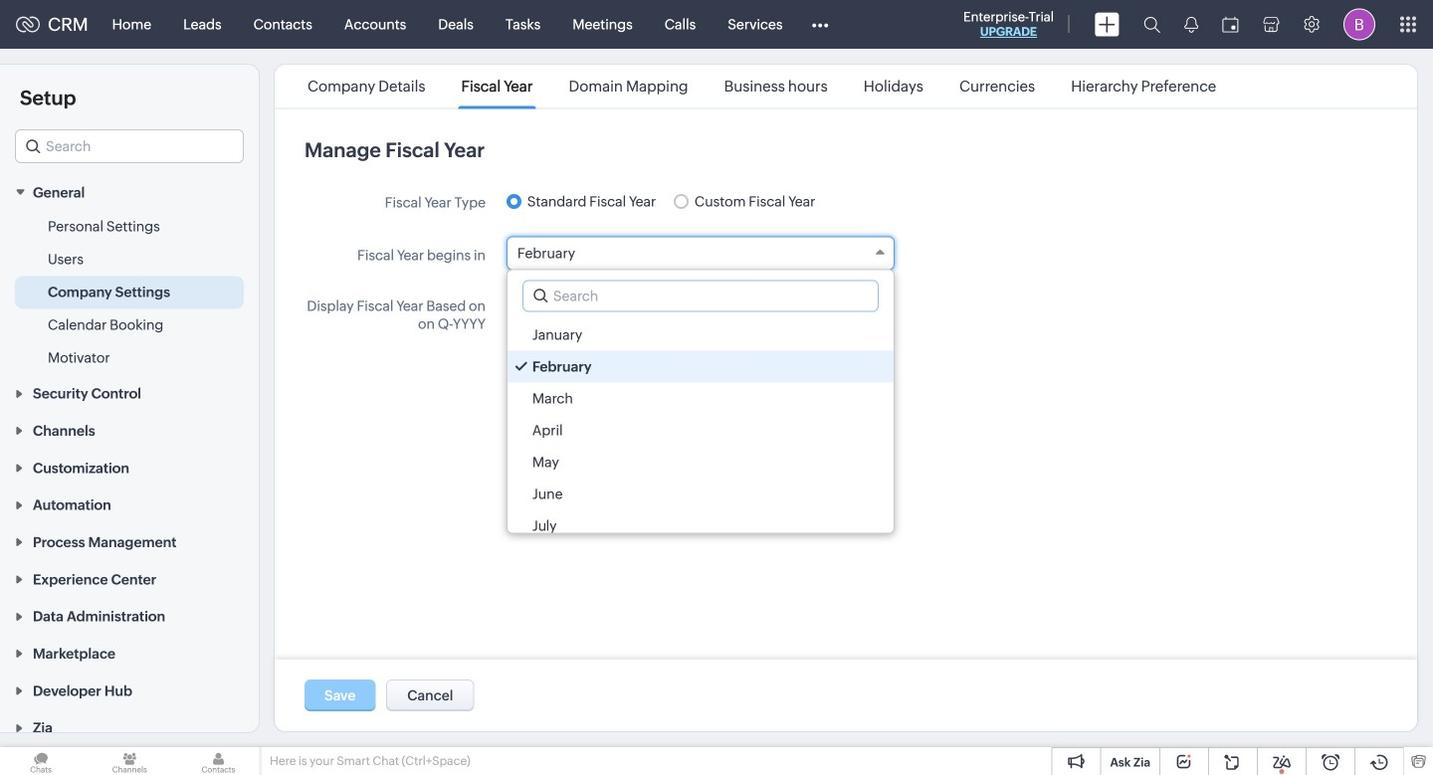 Task type: describe. For each thing, give the bounding box(es) containing it.
chats image
[[0, 748, 82, 775]]

contacts image
[[178, 748, 259, 775]]

signals element
[[1173, 0, 1211, 49]]



Task type: locate. For each thing, give the bounding box(es) containing it.
signals image
[[1185, 16, 1199, 33]]

list
[[290, 65, 1235, 108]]

profile image
[[1344, 8, 1376, 40]]

channels image
[[89, 748, 171, 775]]

profile element
[[1332, 0, 1388, 48]]

logo image
[[16, 16, 40, 32]]

None field
[[507, 236, 895, 270]]

list box
[[508, 314, 894, 542]]

Search text field
[[523, 281, 878, 311]]

region
[[0, 210, 259, 375]]



Task type: vqa. For each thing, say whether or not it's contained in the screenshot.
"-- choose module --" field
no



